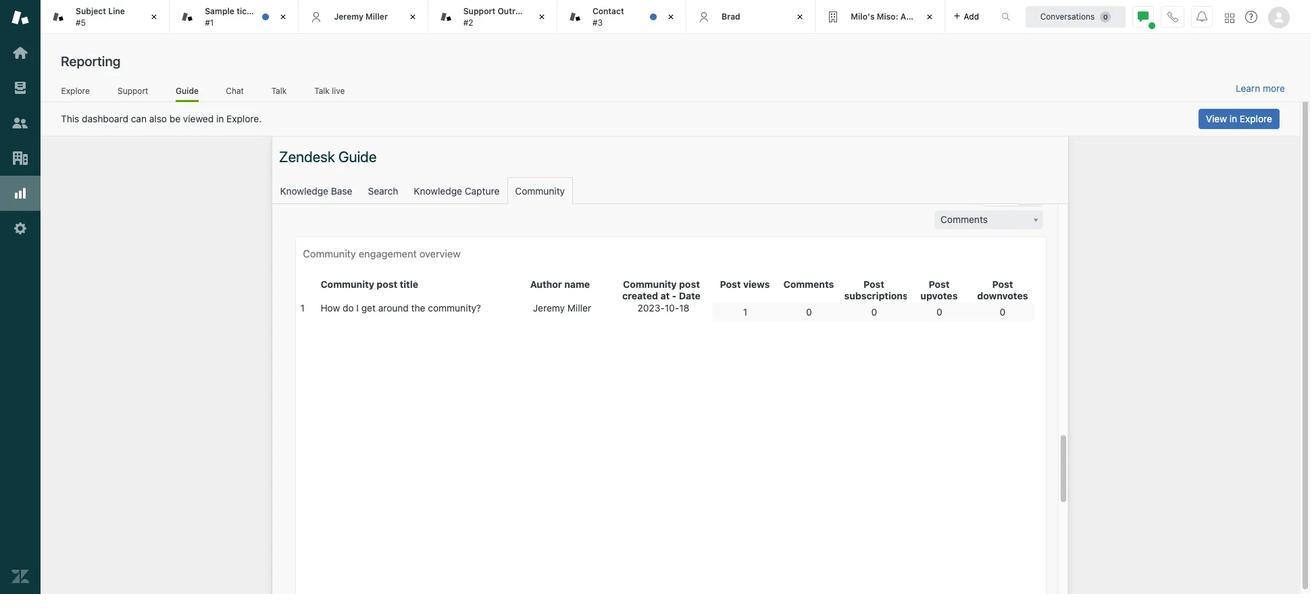 Task type: vqa. For each thing, say whether or not it's contained in the screenshot.
the middle Close icon
yes



Task type: locate. For each thing, give the bounding box(es) containing it.
3 close image from the left
[[406, 10, 420, 24]]

support for support outreach #2
[[463, 6, 496, 16]]

0 vertical spatial support
[[463, 6, 496, 16]]

explore down learn more "link"
[[1240, 113, 1273, 124]]

1 horizontal spatial explore
[[1240, 113, 1273, 124]]

1 horizontal spatial talk
[[315, 86, 330, 96]]

support inside the support outreach #2
[[463, 6, 496, 16]]

also
[[149, 113, 167, 124]]

outreach
[[498, 6, 535, 16]]

support up can at the top
[[118, 86, 148, 96]]

#2
[[463, 17, 473, 27]]

views image
[[11, 79, 29, 97]]

talk for talk
[[272, 86, 287, 96]]

get started image
[[11, 44, 29, 62]]

talk right chat
[[272, 86, 287, 96]]

#1
[[205, 17, 214, 27]]

2 close image from the left
[[794, 10, 807, 24]]

tab containing contact
[[558, 0, 687, 34]]

1 tab from the left
[[41, 0, 170, 34]]

1 close image from the left
[[665, 10, 678, 24]]

brad tab
[[687, 0, 816, 34]]

support for support
[[118, 86, 148, 96]]

2 in from the left
[[1230, 113, 1238, 124]]

close image inside brad tab
[[794, 10, 807, 24]]

this
[[61, 113, 79, 124]]

this dashboard can also be viewed in explore.
[[61, 113, 262, 124]]

support inside support "link"
[[118, 86, 148, 96]]

close image
[[665, 10, 678, 24], [794, 10, 807, 24]]

explore up this
[[61, 86, 90, 96]]

1 vertical spatial support
[[118, 86, 148, 96]]

learn more link
[[1236, 82, 1286, 95]]

learn more
[[1236, 82, 1286, 94]]

in right view
[[1230, 113, 1238, 124]]

add
[[964, 11, 979, 21]]

get help image
[[1246, 11, 1258, 23]]

notifications image
[[1197, 11, 1208, 22]]

view in explore button
[[1199, 109, 1280, 129]]

1 horizontal spatial support
[[463, 6, 496, 16]]

1 talk from the left
[[272, 86, 287, 96]]

view in explore
[[1207, 113, 1273, 124]]

support
[[463, 6, 496, 16], [118, 86, 148, 96]]

jeremy
[[334, 11, 364, 21]]

3 tab from the left
[[558, 0, 687, 34]]

reporting
[[61, 53, 121, 69]]

zendesk support image
[[11, 9, 29, 26]]

in
[[216, 113, 224, 124], [1230, 113, 1238, 124]]

chat link
[[226, 86, 244, 100]]

1 vertical spatial explore
[[1240, 113, 1273, 124]]

talk live link
[[314, 86, 345, 100]]

support up #2
[[463, 6, 496, 16]]

can
[[131, 113, 147, 124]]

dashboard
[[82, 113, 128, 124]]

close image right outreach
[[535, 10, 549, 24]]

line
[[108, 6, 125, 16]]

#3
[[593, 17, 603, 27]]

1 horizontal spatial in
[[1230, 113, 1238, 124]]

close image left add popup button
[[923, 10, 937, 24]]

close image right line
[[148, 10, 161, 24]]

0 horizontal spatial in
[[216, 113, 224, 124]]

close image
[[148, 10, 161, 24], [277, 10, 290, 24], [406, 10, 420, 24], [535, 10, 549, 24], [923, 10, 937, 24]]

2 tab from the left
[[428, 0, 558, 34]]

talk left live
[[315, 86, 330, 96]]

tab
[[41, 0, 170, 34], [428, 0, 558, 34], [558, 0, 687, 34], [816, 0, 945, 34]]

0 horizontal spatial close image
[[665, 10, 678, 24]]

2 talk from the left
[[315, 86, 330, 96]]

0 horizontal spatial talk
[[272, 86, 287, 96]]

main element
[[0, 0, 41, 594]]

talk
[[272, 86, 287, 96], [315, 86, 330, 96]]

5 close image from the left
[[923, 10, 937, 24]]

2 close image from the left
[[277, 10, 290, 24]]

button displays agent's chat status as online. image
[[1138, 11, 1149, 22]]

more
[[1263, 82, 1286, 94]]

subject line #5
[[76, 6, 125, 27]]

close image left jeremy
[[277, 10, 290, 24]]

0 vertical spatial explore
[[61, 86, 90, 96]]

0 horizontal spatial support
[[118, 86, 148, 96]]

close image inside #1 tab
[[277, 10, 290, 24]]

customers image
[[11, 114, 29, 132]]

zendesk image
[[11, 568, 29, 585]]

1 horizontal spatial close image
[[794, 10, 807, 24]]

zendesk products image
[[1226, 13, 1235, 23]]

miller
[[366, 11, 388, 21]]

close image right miller
[[406, 10, 420, 24]]

1 close image from the left
[[148, 10, 161, 24]]

0 horizontal spatial explore
[[61, 86, 90, 96]]

in right viewed
[[216, 113, 224, 124]]

subject
[[76, 6, 106, 16]]

view
[[1207, 113, 1228, 124]]

explore
[[61, 86, 90, 96], [1240, 113, 1273, 124]]



Task type: describe. For each thing, give the bounding box(es) containing it.
talk for talk live
[[315, 86, 330, 96]]

conversations button
[[1026, 6, 1126, 27]]

explore link
[[61, 86, 90, 100]]

tabs tab list
[[41, 0, 988, 34]]

tab containing subject line
[[41, 0, 170, 34]]

contact #3
[[593, 6, 624, 27]]

4 tab from the left
[[816, 0, 945, 34]]

be
[[170, 113, 181, 124]]

talk link
[[271, 86, 287, 100]]

reporting image
[[11, 185, 29, 202]]

support link
[[117, 86, 149, 100]]

organizations image
[[11, 149, 29, 167]]

1 in from the left
[[216, 113, 224, 124]]

guide
[[176, 86, 199, 96]]

guide link
[[176, 86, 199, 102]]

explore inside button
[[1240, 113, 1273, 124]]

brad
[[722, 11, 741, 21]]

explore.
[[227, 113, 262, 124]]

jeremy miller
[[334, 11, 388, 21]]

close image inside jeremy miller tab
[[406, 10, 420, 24]]

talk live
[[315, 86, 345, 96]]

support outreach #2
[[463, 6, 535, 27]]

#1 tab
[[170, 0, 299, 34]]

#5
[[76, 17, 86, 27]]

add button
[[945, 0, 988, 33]]

tab containing support outreach
[[428, 0, 558, 34]]

jeremy miller tab
[[299, 0, 428, 34]]

admin image
[[11, 220, 29, 237]]

chat
[[226, 86, 244, 96]]

viewed
[[183, 113, 214, 124]]

in inside button
[[1230, 113, 1238, 124]]

4 close image from the left
[[535, 10, 549, 24]]

learn
[[1236, 82, 1261, 94]]

contact
[[593, 6, 624, 16]]

conversations
[[1041, 11, 1095, 21]]

live
[[332, 86, 345, 96]]



